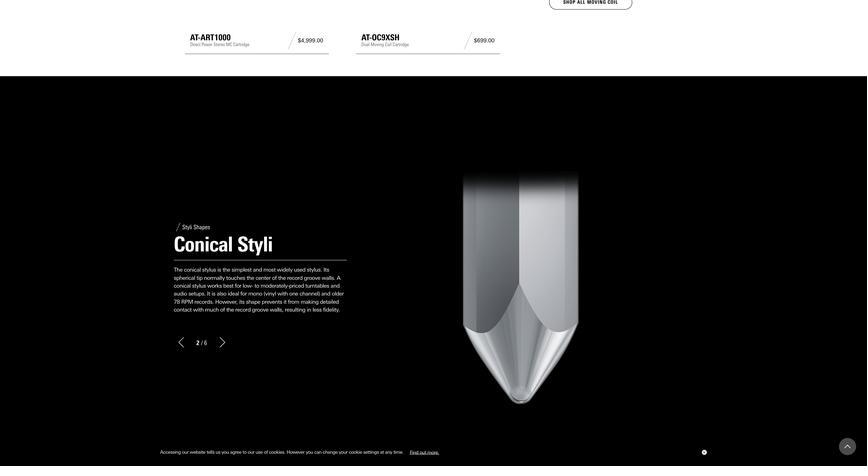 Task type: locate. For each thing, give the bounding box(es) containing it.
0 horizontal spatial groove
[[252, 307, 268, 313]]

conical up tip
[[184, 267, 201, 273]]

conical
[[174, 232, 233, 257]]

0 vertical spatial for
[[235, 283, 241, 289]]

for up its
[[240, 291, 247, 297]]

and up center
[[253, 267, 262, 273]]

is up normally
[[217, 267, 221, 273]]

you left can
[[306, 450, 313, 455]]

1 horizontal spatial you
[[306, 450, 313, 455]]

the up touches on the bottom left of the page
[[223, 267, 230, 273]]

conical styli
[[174, 232, 273, 257]]

is
[[217, 267, 221, 273], [212, 291, 215, 297]]

divider line image for at-art1000
[[286, 32, 298, 49]]

rpm
[[181, 299, 193, 305]]

styli left shapes at left
[[182, 223, 192, 231]]

1 horizontal spatial at-
[[362, 33, 372, 43]]

1 vertical spatial is
[[212, 291, 215, 297]]

1 horizontal spatial of
[[264, 450, 268, 455]]

cookie
[[349, 450, 362, 455]]

groove down stylus. in the bottom of the page
[[304, 275, 320, 281]]

cartridge right mc
[[233, 42, 249, 48]]

our
[[182, 450, 189, 455], [248, 450, 254, 455]]

out
[[420, 450, 426, 455]]

tells
[[207, 450, 215, 455]]

center
[[256, 275, 271, 281]]

stylus
[[202, 267, 216, 273], [192, 283, 206, 289]]

and up detailed
[[321, 291, 330, 297]]

1 vertical spatial for
[[240, 291, 247, 297]]

the
[[223, 267, 230, 273], [247, 275, 254, 281], [278, 275, 286, 281], [226, 307, 234, 313]]

groove down shape at the left bottom
[[252, 307, 268, 313]]

0 vertical spatial to
[[254, 283, 259, 289]]

low-
[[243, 283, 253, 289]]

1 vertical spatial styli
[[238, 232, 273, 257]]

its
[[239, 299, 245, 305]]

ideal
[[228, 291, 239, 297]]

2 vertical spatial and
[[321, 291, 330, 297]]

of down however, at the bottom left of the page
[[220, 307, 225, 313]]

1 vertical spatial and
[[331, 283, 340, 289]]

fidelity.
[[323, 307, 340, 313]]

with down records.
[[193, 307, 204, 313]]

0 vertical spatial and
[[253, 267, 262, 273]]

mono
[[248, 291, 262, 297]]

0 vertical spatial conical
[[184, 267, 201, 273]]

and
[[253, 267, 262, 273], [331, 283, 340, 289], [321, 291, 330, 297]]

simplest
[[232, 267, 252, 273]]

you
[[222, 450, 229, 455], [306, 450, 313, 455]]

at-oc9xsh dual moving coil cartridge
[[362, 33, 409, 48]]

1 horizontal spatial is
[[217, 267, 221, 273]]

0 horizontal spatial cartridge
[[233, 42, 249, 48]]

and up older
[[331, 283, 340, 289]]

2 at- from the left
[[362, 33, 372, 43]]

0 horizontal spatial divider line image
[[286, 32, 298, 49]]

2 vertical spatial of
[[264, 450, 268, 455]]

moving
[[371, 42, 384, 48]]

1 at- from the left
[[190, 33, 201, 43]]

1 horizontal spatial record
[[287, 275, 303, 281]]

detailed
[[320, 299, 339, 305]]

1 horizontal spatial cartridge
[[393, 42, 409, 48]]

1 divider line image from the left
[[286, 32, 298, 49]]

conical
[[184, 267, 201, 273], [174, 283, 191, 289]]

0 horizontal spatial you
[[222, 450, 229, 455]]

0 vertical spatial of
[[272, 275, 277, 281]]

accessing our website tells us you agree to our use of cookies. however you can change your cookie settings at any time.
[[160, 450, 405, 455]]

1 horizontal spatial groove
[[304, 275, 320, 281]]

touches
[[226, 275, 245, 281]]

making
[[301, 299, 319, 305]]

1 horizontal spatial our
[[248, 450, 254, 455]]

at-
[[190, 33, 201, 43], [362, 33, 372, 43]]

1 horizontal spatial to
[[254, 283, 259, 289]]

2 cartridge from the left
[[393, 42, 409, 48]]

1 horizontal spatial with
[[277, 291, 288, 297]]

older
[[332, 291, 344, 297]]

oc9xsh
[[372, 33, 400, 43]]

at- left the coil
[[362, 33, 372, 43]]

1 cartridge from the left
[[233, 42, 249, 48]]

arrow up image
[[845, 444, 851, 450]]

the up low-
[[247, 275, 254, 281]]

styli up simplest
[[238, 232, 273, 257]]

groove
[[304, 275, 320, 281], [252, 307, 268, 313]]

0 horizontal spatial at-
[[190, 33, 201, 43]]

however,
[[215, 299, 238, 305]]

stylus down tip
[[192, 283, 206, 289]]

1 horizontal spatial divider line image
[[462, 32, 474, 49]]

next slide image
[[217, 337, 228, 348]]

1 vertical spatial with
[[193, 307, 204, 313]]

0 horizontal spatial is
[[212, 291, 215, 297]]

of up moderately-
[[272, 275, 277, 281]]

for down touches on the bottom left of the page
[[235, 283, 241, 289]]

priced
[[289, 283, 304, 289]]

dual
[[362, 42, 370, 48]]

0 horizontal spatial to
[[243, 450, 247, 455]]

record
[[287, 275, 303, 281], [235, 307, 251, 313]]

a
[[337, 275, 341, 281]]

1 horizontal spatial and
[[321, 291, 330, 297]]

most
[[263, 267, 276, 273]]

conical up the audio
[[174, 283, 191, 289]]

2 divider line image from the left
[[462, 32, 474, 49]]

2 horizontal spatial and
[[331, 283, 340, 289]]

1 horizontal spatial styli
[[238, 232, 273, 257]]

cartridge inside at-art1000 direct power stereo mc cartridge
[[233, 42, 249, 48]]

with
[[277, 291, 288, 297], [193, 307, 204, 313]]

record up priced
[[287, 275, 303, 281]]

of
[[272, 275, 277, 281], [220, 307, 225, 313], [264, 450, 268, 455]]

prevents
[[262, 299, 282, 305]]

divider line image
[[286, 32, 298, 49], [462, 32, 474, 49]]

is right it
[[212, 291, 215, 297]]

stylus up normally
[[202, 267, 216, 273]]

tip
[[197, 275, 203, 281]]

our left use
[[248, 450, 254, 455]]

0 horizontal spatial styli
[[182, 223, 192, 231]]

0 vertical spatial with
[[277, 291, 288, 297]]

1 our from the left
[[182, 450, 189, 455]]

0 horizontal spatial our
[[182, 450, 189, 455]]

at- inside at-art1000 direct power stereo mc cartridge
[[190, 33, 201, 43]]

to
[[254, 283, 259, 289], [243, 450, 247, 455]]

stylus.
[[307, 267, 322, 273]]

0 horizontal spatial with
[[193, 307, 204, 313]]

styli shapes
[[182, 223, 210, 231]]

for
[[235, 283, 241, 289], [240, 291, 247, 297]]

agree
[[230, 450, 241, 455]]

accessing
[[160, 450, 181, 455]]

1 vertical spatial record
[[235, 307, 251, 313]]

to right agree
[[243, 450, 247, 455]]

normally
[[204, 275, 225, 281]]

1 vertical spatial of
[[220, 307, 225, 313]]

shapes
[[194, 223, 210, 231]]

power
[[202, 42, 213, 48]]

previous slide image
[[176, 337, 186, 348]]

setups.
[[188, 291, 206, 297]]

to up mono
[[254, 283, 259, 289]]

record down its
[[235, 307, 251, 313]]

us
[[216, 450, 220, 455]]

coil
[[385, 42, 392, 48]]

the down however, at the bottom left of the page
[[226, 307, 234, 313]]

widely
[[277, 267, 293, 273]]

at- left power at the left top of the page
[[190, 33, 201, 43]]

you right us
[[222, 450, 229, 455]]

of right use
[[264, 450, 268, 455]]

cartridge
[[233, 42, 249, 48], [393, 42, 409, 48]]

with up it
[[277, 291, 288, 297]]

0 horizontal spatial record
[[235, 307, 251, 313]]

1 vertical spatial to
[[243, 450, 247, 455]]

our left website on the left of page
[[182, 450, 189, 455]]

stereo
[[214, 42, 225, 48]]

at- inside at-oc9xsh dual moving coil cartridge
[[362, 33, 372, 43]]

cookies.
[[269, 450, 286, 455]]

2 / 6
[[196, 339, 207, 347]]

0 vertical spatial styli
[[182, 223, 192, 231]]

best
[[223, 283, 234, 289]]

cartridge right the coil
[[393, 42, 409, 48]]



Task type: describe. For each thing, give the bounding box(es) containing it.
(vinyl
[[264, 291, 276, 297]]

turntables
[[305, 283, 329, 289]]

use
[[256, 450, 263, 455]]

at- for art1000
[[190, 33, 201, 43]]

cross image
[[703, 451, 705, 454]]

it
[[284, 299, 287, 305]]

at-art1000 direct power stereo mc cartridge
[[190, 33, 249, 48]]

settings
[[363, 450, 379, 455]]

can
[[314, 450, 322, 455]]

works
[[207, 283, 222, 289]]

1 vertical spatial stylus
[[192, 283, 206, 289]]

78
[[174, 299, 180, 305]]

0 vertical spatial stylus
[[202, 267, 216, 273]]

find out more. link
[[405, 447, 444, 458]]

$4,999.00
[[298, 37, 323, 44]]

change
[[323, 450, 338, 455]]

much
[[205, 307, 219, 313]]

in
[[307, 307, 311, 313]]

however
[[287, 450, 305, 455]]

at
[[380, 450, 384, 455]]

cartridge inside at-oc9xsh dual moving coil cartridge
[[393, 42, 409, 48]]

2 you from the left
[[306, 450, 313, 455]]

shape
[[246, 299, 260, 305]]

0 vertical spatial groove
[[304, 275, 320, 281]]

1 vertical spatial conical
[[174, 283, 191, 289]]

the
[[174, 267, 183, 273]]

0 vertical spatial record
[[287, 275, 303, 281]]

2
[[196, 339, 199, 347]]

0 horizontal spatial of
[[220, 307, 225, 313]]

less
[[313, 307, 322, 313]]

1 you from the left
[[222, 450, 229, 455]]

0 vertical spatial is
[[217, 267, 221, 273]]

the down widely
[[278, 275, 286, 281]]

walls.
[[322, 275, 335, 281]]

used
[[294, 267, 306, 273]]

art1000
[[201, 33, 231, 43]]

records.
[[195, 299, 214, 305]]

audio
[[174, 291, 187, 297]]

2 our from the left
[[248, 450, 254, 455]]

$699.00
[[474, 37, 495, 44]]

2 horizontal spatial of
[[272, 275, 277, 281]]

moderately-
[[261, 283, 289, 289]]

to inside the conical stylus is the simplest and most widely used stylus. its spherical tip normally touches the center of the record groove walls. a conical stylus works best for low- to moderately-priced turntables and audio setups. it is also ideal for mono (vinyl with one channel) and older 78 rpm records. however, its shape prevents it from making detailed contact with much of the record groove walls, resulting in less fidelity.
[[254, 283, 259, 289]]

walls,
[[270, 307, 284, 313]]

/
[[201, 339, 203, 347]]

time.
[[394, 450, 404, 455]]

its
[[324, 267, 329, 273]]

6
[[204, 339, 207, 347]]

the conical stylus is the simplest and most widely used stylus. its spherical tip normally touches the center of the record groove walls. a conical stylus works best for low- to moderately-priced turntables and audio setups. it is also ideal for mono (vinyl with one channel) and older 78 rpm records. however, its shape prevents it from making detailed contact with much of the record groove walls, resulting in less fidelity.
[[174, 267, 344, 313]]

more.
[[427, 450, 439, 455]]

resulting
[[285, 307, 306, 313]]

it
[[207, 291, 210, 297]]

spherical
[[174, 275, 195, 281]]

your
[[339, 450, 348, 455]]

find out more.
[[410, 450, 439, 455]]

direct
[[190, 42, 201, 48]]

also
[[217, 291, 226, 297]]

any
[[385, 450, 392, 455]]

find
[[410, 450, 419, 455]]

mc
[[226, 42, 232, 48]]

0 horizontal spatial and
[[253, 267, 262, 273]]

contact
[[174, 307, 192, 313]]

divider line image for at-oc9xsh
[[462, 32, 474, 49]]

channel)
[[300, 291, 320, 297]]

one
[[289, 291, 298, 297]]

from
[[288, 299, 299, 305]]

at- for oc9xsh
[[362, 33, 372, 43]]

1 vertical spatial groove
[[252, 307, 268, 313]]

website
[[190, 450, 205, 455]]



Task type: vqa. For each thing, say whether or not it's contained in the screenshot.
we'd
no



